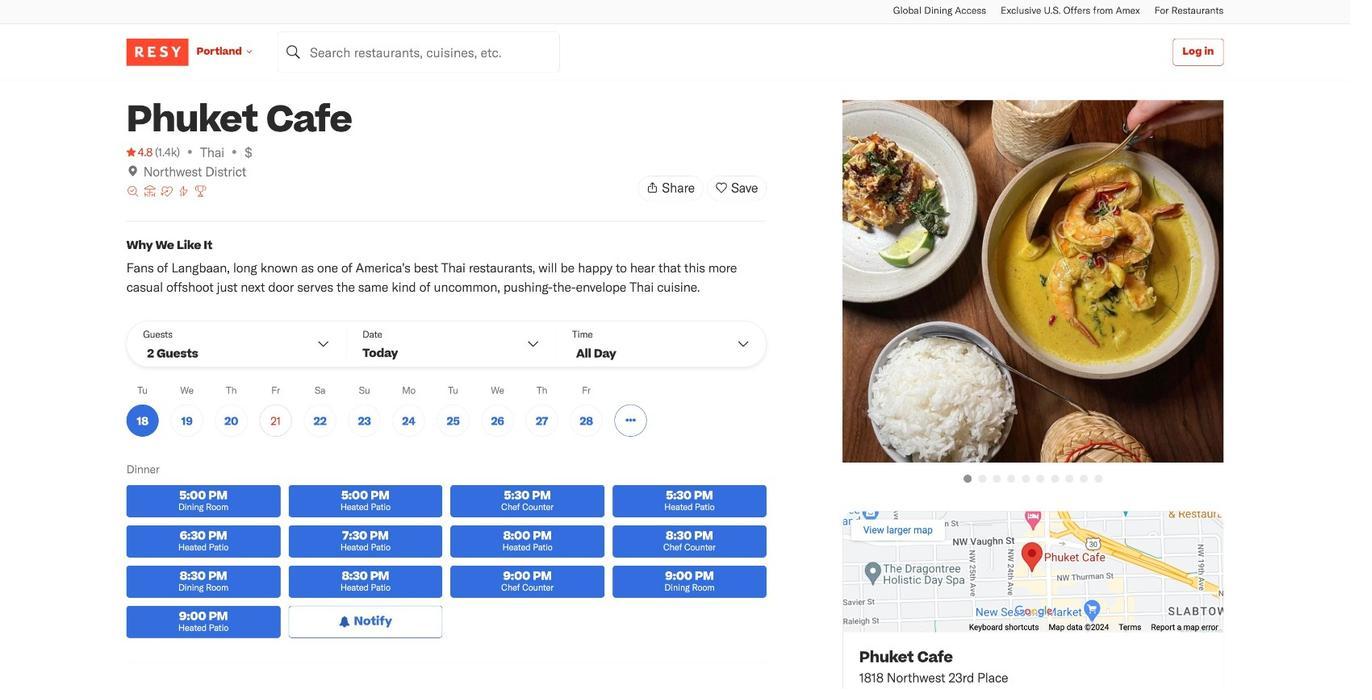Task type: locate. For each thing, give the bounding box(es) containing it.
None field
[[277, 32, 560, 72]]

Search restaurants, cuisines, etc. text field
[[277, 32, 560, 72]]



Task type: describe. For each thing, give the bounding box(es) containing it.
4.8 out of 5 stars image
[[126, 144, 153, 160]]



